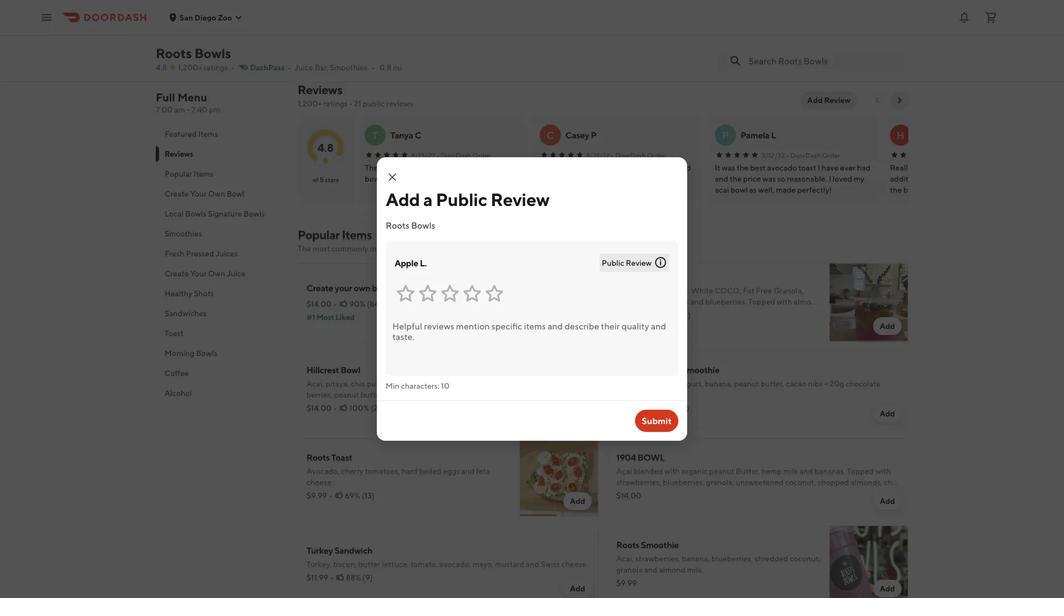 Task type: vqa. For each thing, say whether or not it's contained in the screenshot.
left Poke Bowls
no



Task type: describe. For each thing, give the bounding box(es) containing it.
0 horizontal spatial c
[[415, 130, 421, 141]]

non-
[[650, 380, 667, 389]]

0 vertical spatial 4.8
[[156, 63, 167, 72]]

topped inside the "1904 bowl açai blended with organic peanut butter, hemp milk and bananas. topped with strawberries, blueberries, granola, unsweetened coconut, chopped almonds, chia seeds, honey and hemp seeds."
[[847, 467, 874, 476]]

1 vertical spatial hemp
[[762, 467, 782, 476]]

with up almonds,
[[876, 467, 891, 476]]

bowls right local
[[185, 209, 206, 218]]

#1 most liked
[[307, 313, 355, 322]]

roots inside roots smoothie acai, strawberries, banana, blueberries, shredded coconut, granola and almond milk. $9.99
[[617, 540, 640, 551]]

$9.99 for chunky
[[617, 404, 637, 413]]

bowls inside button
[[196, 349, 217, 358]]

liked inside 96% (66) #2 most liked
[[647, 324, 666, 333]]

blueberries. inside hillcrest bowl acai, pitaya, chia pudding, granola, strawberry and blueberries. topped with goji berries, peanut butter, chia seeds, hemp seeds, organic shredded coconut and agave.
[[484, 380, 525, 389]]

organic inside hillcrest bowl acai, pitaya, chia pudding, granola, strawberry and blueberries. topped with goji berries, peanut butter, chia seeds, hemp seeds, organic shredded coconut and agave.
[[471, 391, 497, 400]]

review for public review
[[626, 258, 652, 268]]

bacon,
[[333, 560, 357, 569]]

seeds, inside the "1904 bowl açai blended with organic peanut butter, hemp milk and bananas. topped with strawberries, blueberries, granola, unsweetened coconut, chopped almonds, chia seeds, honey and hemp seeds."
[[617, 489, 639, 498]]

ordered
[[370, 244, 398, 253]]

pitaya,
[[326, 380, 349, 389]]

own inside button
[[347, 27, 364, 37]]

local bowls signature bowls
[[165, 209, 265, 218]]

full menu 7:00 am - 7:40 pm
[[156, 91, 220, 114]]

• inside reviews 1,200+ ratings • 21 public reviews
[[349, 99, 353, 108]]

bankers hill bowl
[[650, 27, 718, 37]]

doordash for p
[[791, 151, 821, 159]]

• doordash order for p
[[787, 151, 841, 159]]

Item Search search field
[[749, 55, 900, 67]]

butter
[[359, 560, 381, 569]]

$14.00 • for 100% (20)
[[307, 404, 337, 413]]

• right 8/15/22 at the top of the page
[[437, 151, 440, 159]]

roots bowl image
[[830, 263, 909, 342]]

alcohol
[[165, 389, 192, 398]]

bananas.
[[815, 467, 846, 476]]

1 vertical spatial own
[[354, 283, 371, 294]]

bowl for roots bowl
[[412, 27, 432, 37]]

hemp inside hillcrest bowl acai, pitaya, chia pudding, granola, strawberry and blueberries. topped with goji berries, peanut butter, chia seeds, hemp seeds, organic shredded coconut and agave.
[[426, 391, 446, 400]]

of
[[313, 176, 319, 184]]

blueberries. inside roots bowl açai, pitaya, organic white coco, fat free granola, strawberries, banana and blueberries. topped with almond butter, chia seeds, cacao nibs, pumpkin seeds and unsweetened coconut.
[[706, 297, 747, 307]]

organic
[[661, 286, 690, 296]]

popular for popular items the most commonly ordered items and dishes from this store
[[298, 228, 340, 242]]

doordash for c
[[615, 151, 646, 159]]

butter, inside roots bowl açai, pitaya, organic white coco, fat free granola, strawberries, banana and blueberries. topped with almond butter, chia seeds, cacao nibs, pumpkin seeds and unsweetened coconut.
[[617, 309, 640, 318]]

2 horizontal spatial juice
[[780, 27, 800, 37]]

hard
[[402, 467, 418, 476]]

acai, for roots
[[617, 555, 634, 564]]

0 horizontal spatial most
[[317, 313, 334, 322]]

public review
[[602, 258, 652, 268]]

roots inside add a public review dialog
[[386, 220, 410, 231]]

featured
[[165, 129, 197, 139]]

zoo
[[218, 13, 232, 22]]

roots smoothie image
[[830, 526, 909, 599]]

and down goji
[[565, 391, 578, 400]]

doordash for t
[[441, 151, 471, 159]]

h
[[897, 129, 905, 141]]

shredded inside roots smoothie acai, strawberries, banana, blueberries, shredded coconut, granola and almond milk. $9.99
[[755, 555, 789, 564]]

most inside 96% (66) #2 most liked
[[628, 324, 645, 333]]

tanya
[[390, 130, 413, 141]]

create your own bowl
[[165, 189, 245, 198]]

100% for monkey
[[655, 404, 675, 413]]

roots inside button
[[563, 27, 586, 37]]

l
[[771, 130, 776, 141]]

the
[[298, 244, 311, 253]]

create your own bowl inside button
[[300, 27, 364, 50]]

2 vertical spatial $14.00
[[617, 492, 642, 501]]

order for t
[[473, 151, 491, 159]]

am
[[174, 105, 185, 114]]

open menu image
[[40, 11, 53, 24]]

chocolate
[[846, 380, 881, 389]]

0 vertical spatial 1,200+
[[178, 63, 202, 72]]

menu
[[178, 91, 207, 104]]

boiled
[[419, 467, 442, 476]]

and inside 'roots toast avocado, cherry tomatoes, hard boiled eggs and feta cheese'
[[462, 467, 475, 476]]

reviews
[[386, 99, 413, 108]]

and right seeds
[[776, 309, 789, 318]]

create your own bowl button
[[156, 184, 284, 204]]

smoothies inside button
[[165, 229, 202, 238]]

Helpful reviews mention specific items and describe their quality and taste. text field
[[386, 314, 679, 376]]

(84)
[[367, 300, 382, 309]]

cheese
[[307, 478, 332, 487]]

and inside roots smoothie acai, strawberries, banana, blueberries, shredded coconut, granola and almond milk. $9.99
[[645, 566, 658, 575]]

roots bowl button
[[385, 0, 473, 58]]

#1
[[307, 313, 315, 322]]

your for juice
[[190, 269, 207, 278]]

signature
[[208, 209, 242, 218]]

this
[[477, 244, 490, 253]]

banana
[[663, 297, 689, 307]]

with inside roots bowl açai, pitaya, organic white coco, fat free granola, strawberries, banana and blueberries. topped with almond butter, chia seeds, cacao nibs, pumpkin seeds and unsweetened coconut.
[[777, 297, 793, 307]]

roots inside roots bowl açai, pitaya, organic white coco, fat free granola, strawberries, banana and blueberries. topped with almond butter, chia seeds, cacao nibs, pumpkin seeds and unsweetened coconut.
[[617, 272, 640, 282]]

• up "#1 most liked" on the left bottom of page
[[334, 300, 337, 309]]

coconut, inside the "1904 bowl açai blended with organic peanut butter, hemp milk and bananas. topped with strawberries, blueberries, granola, unsweetened coconut, chopped almonds, chia seeds, honey and hemp seeds."
[[786, 478, 816, 487]]

roots bowls inside add a public review dialog
[[386, 220, 436, 231]]

0 horizontal spatial juice
[[227, 269, 246, 278]]

and right strawberry
[[469, 380, 482, 389]]

roots inside button
[[388, 27, 411, 37]]

butter, inside chunky monkey smoothie milk with non-fat yogurt, banana, peanut butter, cacao nibs + 20g chocolate protein
[[761, 380, 785, 389]]

and right milk
[[800, 467, 813, 476]]

roots toast image
[[520, 439, 599, 517]]

and right honey
[[664, 489, 677, 498]]

• down the protein
[[639, 404, 643, 413]]

create up #1
[[307, 283, 333, 294]]

toast inside toast 'button'
[[165, 329, 184, 338]]

create your own bowl button
[[298, 0, 385, 70]]

from
[[459, 244, 476, 253]]

100% for bowl
[[349, 404, 369, 413]]

yogurt,
[[679, 380, 704, 389]]

1,200+ ratings •
[[178, 63, 235, 72]]

roots smoothie
[[563, 27, 625, 37]]

and inside the turkey sandwich turkey, bacon, butter lettuce, tomato, avocado, mayo, mustard and swiss cheese.
[[526, 560, 539, 569]]

order for c
[[647, 151, 665, 159]]

create your own juice
[[165, 269, 246, 278]]

commonly
[[332, 244, 369, 253]]

min
[[386, 382, 400, 391]]

popular items the most commonly ordered items and dishes from this store
[[298, 228, 509, 253]]

cacao inside chunky monkey smoothie milk with non-fat yogurt, banana, peanut butter, cacao nibs + 20g chocolate protein
[[786, 380, 807, 389]]

(13)
[[362, 492, 375, 501]]

turkey,
[[307, 560, 332, 569]]

tomatoes,
[[365, 467, 400, 476]]

100% (20)
[[349, 404, 386, 413]]

your inside create your own bowl
[[328, 27, 346, 37]]

chia down pudding,
[[386, 391, 401, 400]]

t
[[373, 129, 378, 141]]

close add a public review image
[[386, 171, 399, 184]]

club sandwich button
[[823, 0, 911, 58]]

seeds, down strawberry
[[447, 391, 470, 400]]

fat
[[743, 286, 755, 296]]

organic inside the "1904 bowl açai blended with organic peanut butter, hemp milk and bananas. topped with strawberries, blueberries, granola, unsweetened coconut, chopped almonds, chia seeds, honey and hemp seeds."
[[682, 467, 708, 476]]

buster
[[752, 27, 778, 37]]

store
[[492, 244, 509, 253]]

with right "blended" at bottom right
[[665, 467, 680, 476]]

10
[[441, 382, 450, 391]]

cheese.
[[562, 560, 589, 569]]

roots inside "button"
[[475, 27, 498, 37]]

1 horizontal spatial c
[[547, 129, 554, 141]]

healthy shots
[[165, 289, 214, 298]]

$9.99 inside roots smoothie acai, strawberries, banana, blueberries, shredded coconut, granola and almond milk. $9.99
[[617, 579, 637, 588]]

milk
[[784, 467, 798, 476]]

pitaya,
[[636, 286, 660, 296]]

• doordash order for c
[[611, 151, 665, 159]]

strawberries, inside roots smoothie acai, strawberries, banana, blueberries, shredded coconut, granola and almond milk. $9.99
[[636, 555, 681, 564]]

hillcrest bowl acai, pitaya, chia pudding, granola, strawberry and blueberries. topped with goji berries, peanut butter, chia seeds, hemp seeds, organic shredded coconut and agave.
[[307, 365, 585, 411]]

1 horizontal spatial p
[[722, 129, 729, 141]]

coffee
[[165, 369, 189, 378]]

cacao inside roots bowl açai, pitaya, organic white coco, fat free granola, strawberries, banana and blueberries. topped with almond butter, chia seeds, cacao nibs, pumpkin seeds and unsweetened coconut.
[[681, 309, 702, 318]]

smoothie inside chunky monkey smoothie milk with non-fat yogurt, banana, peanut butter, cacao nibs + 20g chocolate protein
[[682, 365, 720, 376]]

butter, inside hillcrest bowl acai, pitaya, chia pudding, granola, strawberry and blueberries. topped with goji berries, peanut butter, chia seeds, hemp seeds, organic shredded coconut and agave.
[[361, 391, 384, 400]]

dashpass •
[[250, 63, 291, 72]]

create your own juice button
[[156, 264, 284, 284]]

7:00
[[156, 105, 173, 114]]

0 horizontal spatial review
[[491, 189, 550, 210]]

0 vertical spatial ratings
[[204, 63, 228, 72]]

featured items
[[165, 129, 218, 139]]

• right 3/21/22
[[611, 151, 614, 159]]

chia right pitaya,
[[351, 380, 365, 389]]

sandwich for club
[[846, 27, 884, 37]]

sandwiches button
[[156, 304, 284, 324]]

and down white
[[691, 297, 704, 307]]

0 horizontal spatial liked
[[336, 313, 355, 322]]

5
[[320, 176, 324, 184]]

• down cheese
[[329, 492, 333, 501]]

$14.00 for 100%
[[307, 404, 332, 413]]

casey
[[566, 130, 589, 141]]

most
[[313, 244, 330, 253]]

chunky monkey smoothie milk with non-fat yogurt, banana, peanut butter, cacao nibs + 20g chocolate protein
[[617, 365, 881, 400]]

characters:
[[401, 382, 440, 391]]

• left '0.8' at the left top
[[372, 63, 375, 72]]

1 vertical spatial your
[[335, 283, 352, 294]]

own for juice
[[208, 269, 225, 278]]

coconut, inside roots smoothie acai, strawberries, banana, blueberries, shredded coconut, granola and almond milk. $9.99
[[790, 555, 821, 564]]

morning
[[165, 349, 195, 358]]

flu buster juice
[[738, 27, 800, 37]]

açai,
[[617, 286, 634, 296]]

san
[[180, 13, 193, 22]]

your for bowl
[[190, 189, 207, 198]]

1 vertical spatial 4.8
[[318, 141, 334, 154]]

items
[[400, 244, 419, 253]]

fresh pressed juices
[[165, 249, 238, 258]]

mayo,
[[473, 560, 494, 569]]

$11.99
[[307, 574, 328, 583]]

public
[[363, 99, 385, 108]]

96% (66) #2 most liked
[[617, 311, 691, 333]]

1,200+ inside reviews 1,200+ ratings • 21 public reviews
[[298, 99, 322, 108]]

$9.99 • for chunky
[[617, 404, 643, 413]]



Task type: locate. For each thing, give the bounding box(es) containing it.
stars
[[325, 176, 339, 184]]

$9.99 for roots
[[307, 492, 327, 501]]

almond left milk.
[[659, 566, 686, 575]]

• right $11.99 on the left bottom
[[331, 574, 334, 583]]

2 horizontal spatial hemp
[[762, 467, 782, 476]]

items up create your own bowl
[[194, 169, 213, 179]]

roots bowl
[[388, 27, 432, 37]]

3/12/22
[[762, 151, 785, 159]]

your down popular items
[[190, 189, 207, 198]]

1 horizontal spatial unsweetened
[[736, 478, 784, 487]]

0 vertical spatial own
[[208, 189, 225, 198]]

$9.99 down cheese
[[307, 492, 327, 501]]

shredded inside hillcrest bowl acai, pitaya, chia pudding, granola, strawberry and blueberries. topped with goji berries, peanut butter, chia seeds, hemp seeds, organic shredded coconut and agave.
[[499, 391, 532, 400]]

1 order from the left
[[473, 151, 491, 159]]

acai,
[[307, 380, 324, 389], [617, 555, 634, 564]]

1 vertical spatial popular
[[298, 228, 340, 242]]

1 vertical spatial blueberries,
[[712, 555, 753, 564]]

add inside dialog
[[386, 189, 420, 210]]

0 horizontal spatial public
[[436, 189, 487, 210]]

0 horizontal spatial shredded
[[499, 391, 532, 400]]

1 • doordash order from the left
[[437, 151, 491, 159]]

sandwich inside the turkey sandwich turkey, bacon, butter lettuce, tomato, avocado, mayo, mustard and swiss cheese.
[[335, 546, 373, 556]]

0 items, open order cart image
[[985, 11, 998, 24]]

1904
[[617, 453, 636, 463]]

blueberries.
[[706, 297, 747, 307], [484, 380, 525, 389]]

0 vertical spatial strawberries,
[[617, 297, 662, 307]]

2 order from the left
[[647, 151, 665, 159]]

• doordash order right 3/12/22
[[787, 151, 841, 159]]

items for popular items
[[194, 169, 213, 179]]

1 horizontal spatial order
[[647, 151, 665, 159]]

1 vertical spatial public
[[602, 258, 625, 268]]

0 horizontal spatial blueberries.
[[484, 380, 525, 389]]

1 vertical spatial toast
[[165, 329, 184, 338]]

smoothie inside button
[[587, 27, 625, 37]]

seeds, right the min
[[402, 391, 424, 400]]

items inside popular items the most commonly ordered items and dishes from this store
[[342, 228, 372, 242]]

1 your from the top
[[190, 189, 207, 198]]

2 $14.00 • from the top
[[307, 404, 337, 413]]

1 vertical spatial shredded
[[755, 555, 789, 564]]

with
[[777, 297, 793, 307], [555, 380, 571, 389], [633, 380, 649, 389], [665, 467, 680, 476], [876, 467, 891, 476]]

chia inside the "1904 bowl açai blended with organic peanut butter, hemp milk and bananas. topped with strawberries, blueberries, granola, unsweetened coconut, chopped almonds, chia seeds, honey and hemp seeds."
[[884, 478, 899, 487]]

strawberries, down pitaya,
[[617, 297, 662, 307]]

chunky
[[617, 365, 647, 376]]

chia inside roots bowl açai, pitaya, organic white coco, fat free granola, strawberries, banana and blueberries. topped with almond butter, chia seeds, cacao nibs, pumpkin seeds and unsweetened coconut.
[[642, 309, 656, 318]]

create for create your own juice button
[[165, 269, 189, 278]]

0 horizontal spatial smoothie
[[587, 27, 625, 37]]

peanut inside chunky monkey smoothie milk with non-fat yogurt, banana, peanut butter, cacao nibs + 20g chocolate protein
[[735, 380, 760, 389]]

almond down "granola," on the right of the page
[[794, 297, 821, 307]]

smoothie for roots smoothie
[[587, 27, 625, 37]]

monkey
[[649, 365, 680, 376]]

dashpass
[[250, 63, 285, 72]]

4.8
[[156, 63, 167, 72], [318, 141, 334, 154]]

1 horizontal spatial most
[[628, 324, 645, 333]]

c
[[547, 129, 554, 141], [415, 130, 421, 141]]

casey p
[[566, 130, 597, 141]]

0 horizontal spatial granola,
[[400, 380, 428, 389]]

toast button
[[156, 324, 284, 344]]

eggs
[[443, 467, 460, 476]]

2 own from the top
[[208, 269, 225, 278]]

0 vertical spatial $14.00
[[307, 300, 332, 309]]

2 doordash from the left
[[615, 151, 646, 159]]

strawberries, up granola
[[636, 555, 681, 564]]

milk
[[617, 380, 632, 389]]

0 vertical spatial coconut,
[[786, 478, 816, 487]]

69% (13)
[[345, 492, 375, 501]]

diego
[[195, 13, 216, 22]]

1 vertical spatial $14.00 •
[[307, 404, 337, 413]]

1 vertical spatial cacao
[[786, 380, 807, 389]]

3/21/22
[[587, 151, 610, 159]]

1 doordash from the left
[[441, 151, 471, 159]]

banana, inside chunky monkey smoothie milk with non-fat yogurt, banana, peanut butter, cacao nibs + 20g chocolate protein
[[705, 380, 733, 389]]

bowl for roots bowl açai, pitaya, organic white coco, fat free granola, strawberries, banana and blueberries. topped with almond butter, chia seeds, cacao nibs, pumpkin seeds and unsweetened coconut.
[[641, 272, 661, 282]]

unsweetened inside the "1904 bowl açai blended with organic peanut butter, hemp milk and bananas. topped with strawberries, blueberries, granola, unsweetened coconut, chopped almonds, chia seeds, honey and hemp seeds."
[[736, 478, 784, 487]]

2 vertical spatial review
[[626, 258, 652, 268]]

create your own bowl
[[300, 27, 364, 50], [307, 283, 391, 294]]

1 horizontal spatial cacao
[[786, 380, 807, 389]]

strawberries, inside the "1904 bowl açai blended with organic peanut butter, hemp milk and bananas. topped with strawberries, blueberries, granola, unsweetened coconut, chopped almonds, chia seeds, honey and hemp seeds."
[[617, 478, 662, 487]]

1 horizontal spatial granola,
[[706, 478, 735, 487]]

bowls
[[195, 45, 231, 61], [185, 209, 206, 218], [244, 209, 265, 218], [411, 220, 436, 231], [196, 349, 217, 358]]

unsweetened inside roots bowl açai, pitaya, organic white coco, fat free granola, strawberries, banana and blueberries. topped with almond butter, chia seeds, cacao nibs, pumpkin seeds and unsweetened coconut.
[[617, 320, 664, 329]]

0 horizontal spatial $9.99 •
[[307, 492, 333, 501]]

0 vertical spatial cacao
[[681, 309, 702, 318]]

bowls inside add a public review dialog
[[411, 220, 436, 231]]

$11.99 •
[[307, 574, 334, 583]]

20g
[[830, 380, 845, 389]]

review inside button
[[825, 96, 851, 105]]

previous image
[[873, 96, 882, 105]]

0 horizontal spatial organic
[[471, 391, 497, 400]]

1 horizontal spatial blueberries.
[[706, 297, 747, 307]]

almonds,
[[851, 478, 883, 487]]

1 horizontal spatial reviews
[[298, 83, 343, 97]]

$14.00 • for 90% (84)
[[307, 300, 337, 309]]

roots inside 'roots toast avocado, cherry tomatoes, hard boiled eggs and feta cheese'
[[307, 453, 330, 463]]

$14.00 down açai
[[617, 492, 642, 501]]

0 horizontal spatial blueberries,
[[663, 478, 705, 487]]

with up the protein
[[633, 380, 649, 389]]

reviews inside reviews 1,200+ ratings • 21 public reviews
[[298, 83, 343, 97]]

1 vertical spatial topped
[[527, 380, 554, 389]]

review up pitaya,
[[626, 258, 652, 268]]

banana, inside roots smoothie acai, strawberries, banana, blueberries, shredded coconut, granola and almond milk. $9.99
[[682, 555, 710, 564]]

0 horizontal spatial p
[[591, 130, 597, 141]]

bar,
[[315, 63, 329, 72]]

toast for roots toast
[[500, 27, 521, 37]]

submit
[[642, 416, 672, 427]]

sandwich up bacon,
[[335, 546, 373, 556]]

bowl up (84)
[[372, 283, 391, 294]]

1 vertical spatial unsweetened
[[736, 478, 784, 487]]

popular up 'most'
[[298, 228, 340, 242]]

and left the feta
[[462, 467, 475, 476]]

1,200+ down reviews link at the top of the page
[[298, 99, 322, 108]]

• right 3/12/22
[[787, 151, 789, 159]]

items inside featured items button
[[198, 129, 218, 139]]

your up juice bar, smoothies • 0.8 mi
[[328, 27, 346, 37]]

almond
[[794, 297, 821, 307], [659, 566, 686, 575]]

a
[[423, 189, 433, 210]]

nibs
[[808, 380, 823, 389]]

granola, inside the "1904 bowl açai blended with organic peanut butter, hemp milk and bananas. topped with strawberries, blueberries, granola, unsweetened coconut, chopped almonds, chia seeds, honey and hemp seeds."
[[706, 478, 735, 487]]

sandwich right the club
[[846, 27, 884, 37]]

reviews for reviews
[[165, 149, 193, 159]]

banana,
[[705, 380, 733, 389], [682, 555, 710, 564]]

c right tanya
[[415, 130, 421, 141]]

public right a
[[436, 189, 487, 210]]

sandwich for turkey
[[335, 546, 373, 556]]

$9.99 down granola
[[617, 579, 637, 588]]

coconut.
[[666, 320, 697, 329]]

strawberries, down "blended" at bottom right
[[617, 478, 662, 487]]

notification bell image
[[958, 11, 971, 24]]

own for bowl
[[208, 189, 225, 198]]

with inside chunky monkey smoothie milk with non-fat yogurt, banana, peanut butter, cacao nibs + 20g chocolate protein
[[633, 380, 649, 389]]

1 own from the top
[[208, 189, 225, 198]]

0 horizontal spatial almond
[[659, 566, 686, 575]]

butter, up #2
[[617, 309, 640, 318]]

items inside popular items button
[[194, 169, 213, 179]]

with inside hillcrest bowl acai, pitaya, chia pudding, granola, strawberry and blueberries. topped with goji berries, peanut butter, chia seeds, hemp seeds, organic shredded coconut and agave.
[[555, 380, 571, 389]]

your up 90% on the left
[[335, 283, 352, 294]]

pressed
[[186, 249, 214, 258]]

1 horizontal spatial sandwich
[[846, 27, 884, 37]]

review
[[825, 96, 851, 105], [491, 189, 550, 210], [626, 258, 652, 268]]

bowl inside hillcrest bowl acai, pitaya, chia pudding, granola, strawberry and blueberries. topped with goji berries, peanut butter, chia seeds, hemp seeds, organic shredded coconut and agave.
[[341, 365, 360, 376]]

bowl
[[638, 453, 665, 463]]

seeds, down açai
[[617, 489, 639, 498]]

2 your from the top
[[190, 269, 207, 278]]

butter, left 'nibs'
[[761, 380, 785, 389]]

#2
[[617, 324, 627, 333]]

almond inside roots bowl açai, pitaya, organic white coco, fat free granola, strawberries, banana and blueberries. topped with almond butter, chia seeds, cacao nibs, pumpkin seeds and unsweetened coconut.
[[794, 297, 821, 307]]

0 vertical spatial reviews
[[298, 83, 343, 97]]

add a public review dialog
[[377, 157, 688, 441]]

0 vertical spatial bowl
[[300, 39, 319, 50]]

granola, right the min
[[400, 380, 428, 389]]

$14.00 • down berries,
[[307, 404, 337, 413]]

pumpkin
[[722, 309, 753, 318]]

0 horizontal spatial doordash
[[441, 151, 471, 159]]

peanut inside the "1904 bowl açai blended with organic peanut butter, hemp milk and bananas. topped with strawberries, blueberries, granola, unsweetened coconut, chopped almonds, chia seeds, honey and hemp seeds."
[[710, 467, 735, 476]]

create for create your own bowl button
[[165, 189, 189, 198]]

items down pm
[[198, 129, 218, 139]]

1 vertical spatial 1,200+
[[298, 99, 322, 108]]

hemp left seeds.
[[678, 489, 699, 498]]

blueberries. down helpful reviews mention specific items and describe their quality and taste. text box at bottom
[[484, 380, 525, 389]]

1 vertical spatial peanut
[[334, 391, 359, 400]]

doordash right 3/21/22
[[615, 151, 646, 159]]

order
[[473, 151, 491, 159], [647, 151, 665, 159], [822, 151, 841, 159]]

acai, up granola
[[617, 555, 634, 564]]

topped inside roots bowl açai, pitaya, organic white coco, fat free granola, strawberries, banana and blueberries. topped with almond butter, chia seeds, cacao nibs, pumpkin seeds and unsweetened coconut.
[[749, 297, 776, 307]]

0 horizontal spatial smoothies
[[165, 229, 202, 238]]

0 horizontal spatial 1,200+
[[178, 63, 202, 72]]

pudding,
[[367, 380, 398, 389]]

banana, up milk.
[[682, 555, 710, 564]]

blueberries, inside roots smoothie acai, strawberries, banana, blueberries, shredded coconut, granola and almond milk. $9.99
[[712, 555, 753, 564]]

granola,
[[400, 380, 428, 389], [706, 478, 735, 487]]

2 vertical spatial juice
[[227, 269, 246, 278]]

sandwiches
[[165, 309, 207, 318]]

juice down juices
[[227, 269, 246, 278]]

almond inside roots smoothie acai, strawberries, banana, blueberries, shredded coconut, granola and almond milk. $9.99
[[659, 566, 686, 575]]

peanut inside hillcrest bowl acai, pitaya, chia pudding, granola, strawberry and blueberries. topped with goji berries, peanut butter, chia seeds, hemp seeds, organic shredded coconut and agave.
[[334, 391, 359, 400]]

strawberries,
[[617, 297, 662, 307], [617, 478, 662, 487], [636, 555, 681, 564]]

smoothie inside roots smoothie acai, strawberries, banana, blueberries, shredded coconut, granola and almond milk. $9.99
[[641, 540, 679, 551]]

featured items button
[[156, 124, 284, 144]]

review for add review
[[825, 96, 851, 105]]

0 horizontal spatial toast
[[165, 329, 184, 338]]

1 vertical spatial reviews
[[165, 149, 193, 159]]

create your own bowl image
[[520, 263, 599, 342]]

1,200+ up menu
[[178, 63, 202, 72]]

popular items button
[[156, 164, 284, 184]]

hemp left milk
[[762, 467, 782, 476]]

bowls up 1,200+ ratings •
[[195, 45, 231, 61]]

seeds, inside roots bowl açai, pitaya, organic white coco, fat free granola, strawberries, banana and blueberries. topped with almond butter, chia seeds, cacao nibs, pumpkin seeds and unsweetened coconut.
[[658, 309, 680, 318]]

cacao
[[681, 309, 702, 318], [786, 380, 807, 389]]

create
[[300, 27, 327, 37], [165, 189, 189, 198], [165, 269, 189, 278], [307, 283, 333, 294]]

create up the healthy
[[165, 269, 189, 278]]

• right the agave.
[[334, 404, 337, 413]]

l.
[[420, 258, 427, 268]]

create your own bowl up bar,
[[300, 27, 364, 50]]

4.8 up full
[[156, 63, 167, 72]]

1 horizontal spatial public
[[602, 258, 625, 268]]

create up local
[[165, 189, 189, 198]]

add inside button
[[808, 96, 823, 105]]

0 vertical spatial juice
[[780, 27, 800, 37]]

1 vertical spatial $9.99
[[307, 492, 327, 501]]

shredded
[[499, 391, 532, 400], [755, 555, 789, 564]]

0 vertical spatial liked
[[336, 313, 355, 322]]

0 vertical spatial own
[[347, 27, 364, 37]]

bowl inside roots bowl açai, pitaya, organic white coco, fat free granola, strawberries, banana and blueberries. topped with almond butter, chia seeds, cacao nibs, pumpkin seeds and unsweetened coconut.
[[641, 272, 661, 282]]

1 horizontal spatial • doordash order
[[611, 151, 665, 159]]

2 • doordash order from the left
[[611, 151, 665, 159]]

unsweetened down butter,
[[736, 478, 784, 487]]

2 vertical spatial smoothie
[[641, 540, 679, 551]]

4.8 up of 5 stars
[[318, 141, 334, 154]]

0 vertical spatial popular
[[165, 169, 192, 179]]

milk.
[[687, 566, 704, 575]]

items for popular items the most commonly ordered items and dishes from this store
[[342, 228, 372, 242]]

1 100% from the left
[[349, 404, 369, 413]]

bowl for hillcrest bowl acai, pitaya, chia pudding, granola, strawberry and blueberries. topped with goji berries, peanut butter, chia seeds, hemp seeds, organic shredded coconut and agave.
[[341, 365, 360, 376]]

cacao left 'nibs'
[[786, 380, 807, 389]]

1 $14.00 • from the top
[[307, 300, 337, 309]]

items for featured items
[[198, 129, 218, 139]]

toast inside 'roots toast avocado, cherry tomatoes, hard boiled eggs and feta cheese'
[[331, 453, 352, 463]]

juice left bar,
[[295, 63, 313, 72]]

acai, for hillcrest
[[307, 380, 324, 389]]

bowls down toast 'button'
[[196, 349, 217, 358]]

sandwich inside club sandwich button
[[846, 27, 884, 37]]

and
[[420, 244, 434, 253], [691, 297, 704, 307], [776, 309, 789, 318], [469, 380, 482, 389], [565, 391, 578, 400], [462, 467, 475, 476], [800, 467, 813, 476], [664, 489, 677, 498], [526, 560, 539, 569], [645, 566, 658, 575]]

c left casey
[[547, 129, 554, 141]]

1 horizontal spatial smoothie
[[641, 540, 679, 551]]

1 vertical spatial juice
[[295, 63, 313, 72]]

smoothies up fresh
[[165, 229, 202, 238]]

chia right almonds,
[[884, 478, 899, 487]]

2 vertical spatial $9.99
[[617, 579, 637, 588]]

$14.00 up #1
[[307, 300, 332, 309]]

review up store
[[491, 189, 550, 210]]

2 vertical spatial hemp
[[678, 489, 699, 498]]

reviews down bar,
[[298, 83, 343, 97]]

strawberries, inside roots bowl açai, pitaya, organic white coco, fat free granola, strawberries, banana and blueberries. topped with almond butter, chia seeds, cacao nibs, pumpkin seeds and unsweetened coconut.
[[617, 297, 662, 307]]

bowls right signature
[[244, 209, 265, 218]]

acai, inside roots smoothie acai, strawberries, banana, blueberries, shredded coconut, granola and almond milk. $9.99
[[617, 555, 634, 564]]

0 vertical spatial your
[[190, 189, 207, 198]]

3 doordash from the left
[[791, 151, 821, 159]]

hill
[[684, 27, 697, 37]]

smoothie for roots smoothie acai, strawberries, banana, blueberries, shredded coconut, granola and almond milk. $9.99
[[641, 540, 679, 551]]

add a public review
[[386, 189, 550, 210]]

public up açai,
[[602, 258, 625, 268]]

free
[[756, 286, 772, 296]]

0 horizontal spatial unsweetened
[[617, 320, 664, 329]]

0 vertical spatial items
[[198, 129, 218, 139]]

1 vertical spatial review
[[491, 189, 550, 210]]

90% (84)
[[349, 300, 382, 309]]

popular inside button
[[165, 169, 192, 179]]

pm
[[209, 105, 220, 114]]

own up local bowls signature bowls
[[208, 189, 225, 198]]

topped
[[749, 297, 776, 307], [527, 380, 554, 389], [847, 467, 874, 476]]

smoothies right bar,
[[330, 63, 368, 72]]

• right dashpass
[[288, 63, 291, 72]]

roots bowls
[[156, 45, 231, 61], [386, 220, 436, 231]]

0 vertical spatial granola,
[[400, 380, 428, 389]]

90%
[[349, 300, 366, 309]]

chia left 96%
[[642, 309, 656, 318]]

acai, up berries,
[[307, 380, 324, 389]]

hillcrest
[[307, 365, 339, 376]]

0 vertical spatial roots bowls
[[156, 45, 231, 61]]

reviews for reviews 1,200+ ratings • 21 public reviews
[[298, 83, 343, 97]]

• left dashpass
[[231, 63, 235, 72]]

apple l.
[[395, 258, 427, 268]]

blueberries, inside the "1904 bowl açai blended with organic peanut butter, hemp milk and bananas. topped with strawberries, blueberries, granola, unsweetened coconut, chopped almonds, chia seeds, honey and hemp seeds."
[[663, 478, 705, 487]]

smoothies button
[[156, 224, 284, 244]]

1 horizontal spatial smoothies
[[330, 63, 368, 72]]

healthy
[[165, 289, 193, 298]]

0 vertical spatial topped
[[749, 297, 776, 307]]

1 horizontal spatial toast
[[331, 453, 352, 463]]

butter,
[[736, 467, 760, 476]]

0 horizontal spatial sandwich
[[335, 546, 373, 556]]

0 vertical spatial most
[[317, 313, 334, 322]]

next image
[[895, 96, 904, 105]]

3 • doordash order from the left
[[787, 151, 841, 159]]

2 100% from the left
[[655, 404, 675, 413]]

2 horizontal spatial smoothie
[[682, 365, 720, 376]]

order for p
[[822, 151, 841, 159]]

100% up submit
[[655, 404, 675, 413]]

blueberries,
[[663, 478, 705, 487], [712, 555, 753, 564]]

$9.99 • down cheese
[[307, 492, 333, 501]]

create up bar,
[[300, 27, 327, 37]]

bowls down a
[[411, 220, 436, 231]]

1 vertical spatial liked
[[647, 324, 666, 333]]

with down "granola," on the right of the page
[[777, 297, 793, 307]]

with left goji
[[555, 380, 571, 389]]

1 horizontal spatial juice
[[295, 63, 313, 72]]

toast inside roots toast "button"
[[500, 27, 521, 37]]

ratings
[[204, 63, 228, 72], [324, 99, 348, 108]]

$9.99 • for roots
[[307, 492, 333, 501]]

juice
[[780, 27, 800, 37], [295, 63, 313, 72], [227, 269, 246, 278]]

popular inside popular items the most commonly ordered items and dishes from this store
[[298, 228, 340, 242]]

0 vertical spatial unsweetened
[[617, 320, 664, 329]]

roots smoothie acai, strawberries, banana, blueberries, shredded coconut, granola and almond milk. $9.99
[[617, 540, 821, 588]]

bowl inside create your own bowl
[[300, 39, 319, 50]]

$14.00 for 90%
[[307, 300, 332, 309]]

$9.99
[[617, 404, 637, 413], [307, 492, 327, 501], [617, 579, 637, 588]]

3 order from the left
[[822, 151, 841, 159]]

coconut
[[534, 391, 563, 400]]

goji
[[572, 380, 585, 389]]

$14.00 • up "#1 most liked" on the left bottom of page
[[307, 300, 337, 309]]

1 vertical spatial bowl
[[372, 283, 391, 294]]

2 vertical spatial toast
[[331, 453, 352, 463]]

0 vertical spatial organic
[[471, 391, 497, 400]]

popular up create your own bowl
[[165, 169, 192, 179]]

topped down free
[[749, 297, 776, 307]]

toast for roots toast avocado, cherry tomatoes, hard boiled eggs and feta cheese
[[331, 453, 352, 463]]

2 vertical spatial items
[[342, 228, 372, 242]]

• doordash order for t
[[437, 151, 491, 159]]

ratings up menu
[[204, 63, 228, 72]]

topped up almonds,
[[847, 467, 874, 476]]

fresh pressed juices button
[[156, 244, 284, 264]]

most right #1
[[317, 313, 334, 322]]

butter, up the 100% (20) in the left of the page
[[361, 391, 384, 400]]

• left 21
[[349, 99, 353, 108]]

0 vertical spatial public
[[436, 189, 487, 210]]

1 vertical spatial blueberries.
[[484, 380, 525, 389]]

0 horizontal spatial bowl
[[300, 39, 319, 50]]

create for create your own bowl button
[[300, 27, 327, 37]]

ratings inside reviews 1,200+ ratings • 21 public reviews
[[324, 99, 348, 108]]

flu buster juice button
[[736, 0, 823, 58]]

1 vertical spatial create your own bowl
[[307, 283, 391, 294]]

your
[[190, 189, 207, 198], [190, 269, 207, 278]]

add review
[[808, 96, 851, 105]]

100% left (20)
[[349, 404, 369, 413]]

protein
[[617, 391, 642, 400]]

own down fresh pressed juices button on the left of page
[[208, 269, 225, 278]]

2 horizontal spatial order
[[822, 151, 841, 159]]

own up juice bar, smoothies • 0.8 mi
[[347, 27, 364, 37]]

1 horizontal spatial bowl
[[372, 283, 391, 294]]

own up 90% (84)
[[354, 283, 371, 294]]

1 vertical spatial butter,
[[761, 380, 785, 389]]

seeds, down the banana
[[658, 309, 680, 318]]

organic right 10
[[471, 391, 497, 400]]

doordash right 3/12/22
[[791, 151, 821, 159]]

popular for popular items
[[165, 169, 192, 179]]

of 5 stars
[[313, 176, 339, 184]]

(66)
[[676, 311, 691, 320]]

acai, inside hillcrest bowl acai, pitaya, chia pudding, granola, strawberry and blueberries. topped with goji berries, peanut butter, chia seeds, hemp seeds, organic shredded coconut and agave.
[[307, 380, 324, 389]]

liked
[[336, 313, 355, 322], [647, 324, 666, 333]]

and inside popular items the most commonly ordered items and dishes from this store
[[420, 244, 434, 253]]

0 vertical spatial shredded
[[499, 391, 532, 400]]

1 vertical spatial items
[[194, 169, 213, 179]]

0 horizontal spatial 100%
[[349, 404, 369, 413]]

your down pressed
[[190, 269, 207, 278]]

granola, inside hillcrest bowl acai, pitaya, chia pudding, granola, strawberry and blueberries. topped with goji berries, peanut butter, chia seeds, hemp seeds, organic shredded coconut and agave.
[[400, 380, 428, 389]]

san diego zoo button
[[169, 13, 243, 22]]

p right casey
[[591, 130, 597, 141]]

1 vertical spatial $14.00
[[307, 404, 332, 413]]

1904 bowl açai blended with organic peanut butter, hemp milk and bananas. topped with strawberries, blueberries, granola, unsweetened coconut, chopped almonds, chia seeds, honey and hemp seeds.
[[617, 453, 899, 498]]

0 horizontal spatial hemp
[[426, 391, 446, 400]]

2 horizontal spatial topped
[[847, 467, 874, 476]]

topped inside hillcrest bowl acai, pitaya, chia pudding, granola, strawberry and blueberries. topped with goji berries, peanut butter, chia seeds, hemp seeds, organic shredded coconut and agave.
[[527, 380, 554, 389]]

•
[[231, 63, 235, 72], [288, 63, 291, 72], [372, 63, 375, 72], [349, 99, 353, 108], [437, 151, 440, 159], [611, 151, 614, 159], [787, 151, 789, 159], [334, 300, 337, 309], [334, 404, 337, 413], [639, 404, 643, 413], [329, 492, 333, 501], [331, 574, 334, 583]]

1 vertical spatial $9.99 •
[[307, 492, 333, 501]]

1 vertical spatial granola,
[[706, 478, 735, 487]]

1 horizontal spatial hemp
[[678, 489, 699, 498]]



